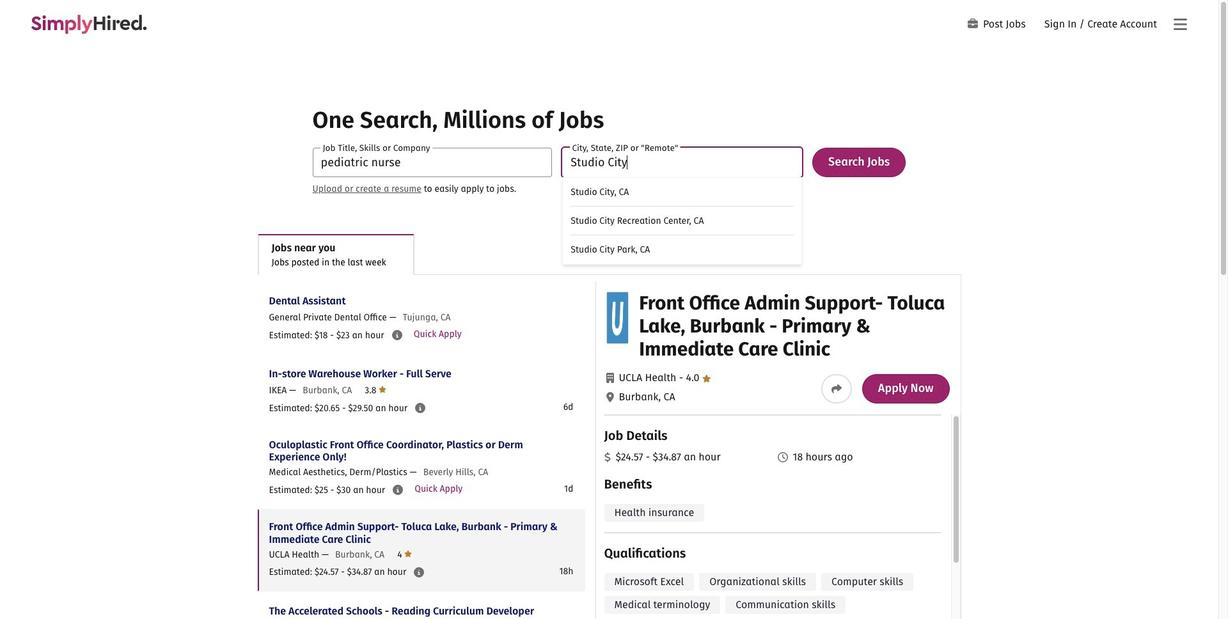 Task type: describe. For each thing, give the bounding box(es) containing it.
2 option from the top
[[563, 207, 802, 235]]

star image
[[379, 384, 386, 395]]

0 horizontal spatial 4 out of 5 stars element
[[397, 549, 412, 560]]

company logo for ucla health image
[[607, 292, 628, 344]]

main menu image
[[1174, 17, 1187, 32]]

0 vertical spatial job salary disclaimer image
[[392, 330, 402, 340]]

location dot image
[[606, 392, 614, 402]]

front office admin support- toluca lake, burbank - primary & immediate care clinic element
[[595, 282, 961, 619]]



Task type: vqa. For each thing, say whether or not it's contained in the screenshot.
5 out of 5 stars element at the left of the page
no



Task type: locate. For each thing, give the bounding box(es) containing it.
share this job image
[[832, 384, 842, 394]]

briefcase image
[[968, 18, 978, 29]]

4 out of 5 stars element
[[677, 372, 711, 384], [397, 549, 412, 560]]

3 option from the top
[[563, 235, 802, 264]]

4 out of 5 stars element inside front office admin support- toluca lake, burbank - primary & immediate care clinic element
[[677, 372, 711, 384]]

None text field
[[563, 148, 802, 177]]

0 horizontal spatial star image
[[405, 549, 412, 559]]

option
[[563, 178, 802, 207], [563, 207, 802, 235], [563, 235, 802, 264]]

simplyhired logo image
[[31, 15, 147, 34]]

0 vertical spatial 4 out of 5 stars element
[[677, 372, 711, 384]]

1 vertical spatial star image
[[405, 549, 412, 559]]

2 vertical spatial job salary disclaimer image
[[414, 567, 424, 578]]

list
[[258, 282, 585, 619]]

building image
[[606, 373, 614, 383]]

1 horizontal spatial star image
[[702, 375, 711, 383]]

None field
[[313, 148, 552, 177], [563, 148, 802, 265], [313, 148, 552, 177], [563, 148, 802, 265]]

None text field
[[313, 148, 552, 177]]

1 vertical spatial job salary disclaimer image
[[393, 485, 403, 495]]

job salary disclaimer image
[[415, 403, 426, 413]]

3.8 out of 5 stars element
[[365, 384, 386, 396]]

star image
[[702, 375, 711, 383], [405, 549, 412, 559]]

1 horizontal spatial 4 out of 5 stars element
[[677, 372, 711, 384]]

job salary disclaimer image
[[392, 330, 402, 340], [393, 485, 403, 495], [414, 567, 424, 578]]

1 vertical spatial 4 out of 5 stars element
[[397, 549, 412, 560]]

0 vertical spatial star image
[[702, 375, 711, 383]]

dollar sign image
[[604, 452, 611, 463]]

clock image
[[778, 452, 788, 463]]

1 option from the top
[[563, 178, 802, 207]]

list box
[[563, 177, 802, 265]]



